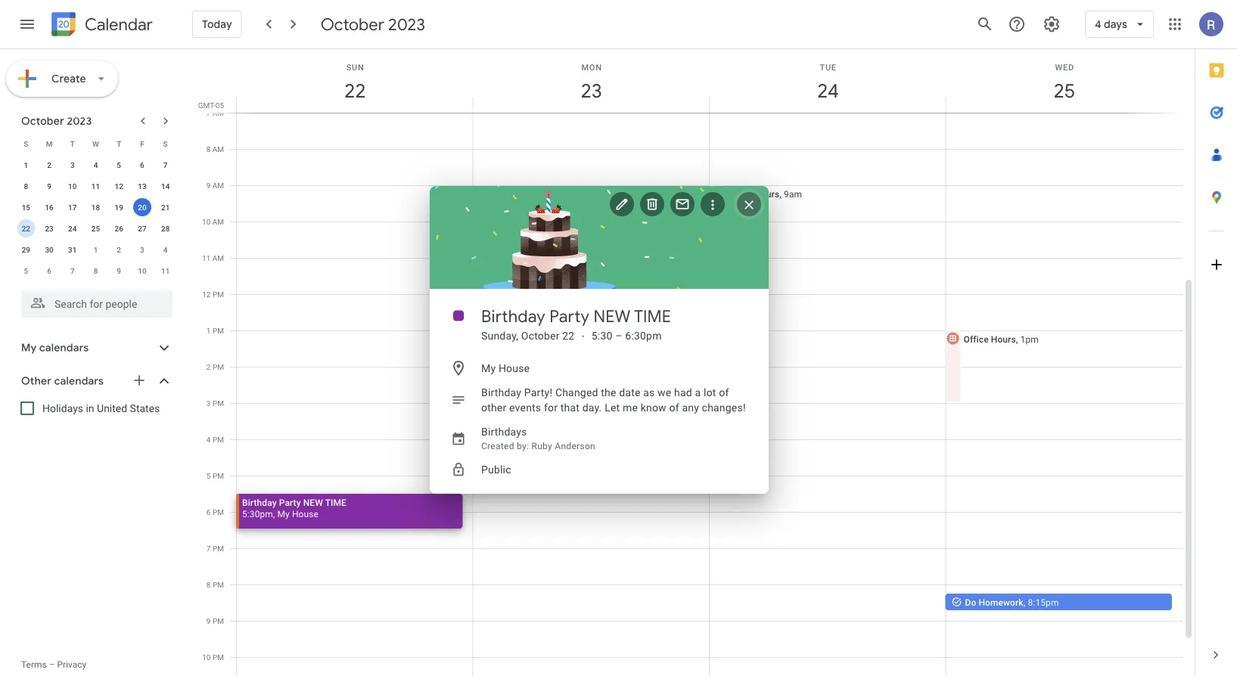 Task type: describe. For each thing, give the bounding box(es) containing it.
2 pm
[[206, 362, 224, 372]]

birthdays created by: ruby anderson
[[481, 426, 596, 452]]

22 inside cell
[[22, 224, 30, 233]]

23 element
[[40, 219, 58, 238]]

1 for 1 pm
[[206, 326, 211, 335]]

13 element
[[133, 177, 151, 195]]

other
[[21, 375, 52, 388]]

november 5 element
[[17, 262, 35, 280]]

0 vertical spatial 2
[[47, 160, 51, 170]]

2 t from the left
[[117, 139, 121, 148]]

12 for 12
[[115, 182, 123, 191]]

21
[[161, 203, 170, 212]]

8 for 'november 8' element at the left top
[[94, 266, 98, 275]]

create button
[[6, 61, 118, 97]]

26 element
[[110, 219, 128, 238]]

1 for november 1 element
[[94, 245, 98, 254]]

12 element
[[110, 177, 128, 195]]

row containing s
[[14, 133, 177, 154]]

11 am
[[202, 254, 224, 263]]

sun
[[346, 62, 364, 72]]

20 cell
[[131, 197, 154, 218]]

29
[[22, 245, 30, 254]]

15
[[22, 203, 30, 212]]

7 for november 7 "element"
[[70, 266, 75, 275]]

for
[[544, 401, 558, 414]]

wed
[[1055, 62, 1074, 72]]

pm for 10 pm
[[213, 653, 224, 662]]

new for birthday party new time 5:30pm , my house
[[303, 498, 323, 508]]

10 inside campus meeting 10 – 11am
[[479, 236, 489, 247]]

events
[[509, 401, 541, 414]]

2 for 2 pm
[[206, 362, 211, 372]]

w
[[92, 139, 99, 148]]

05
[[215, 101, 224, 110]]

holidays
[[42, 402, 83, 415]]

party!
[[524, 386, 553, 399]]

1 horizontal spatial of
[[719, 386, 729, 399]]

pm for 6 pm
[[213, 508, 224, 517]]

3 for november 3 'element'
[[140, 245, 144, 254]]

privacy link
[[57, 660, 86, 670]]

october inside birthday party new time sunday, october 22 ⋅ 5:30 – 6:30pm
[[521, 330, 560, 342]]

terms
[[21, 660, 47, 670]]

9 pm
[[206, 617, 224, 626]]

november 7 element
[[63, 262, 82, 280]]

9am
[[784, 189, 802, 199]]

as
[[643, 386, 655, 399]]

row containing 8
[[14, 176, 177, 197]]

lot
[[704, 386, 716, 399]]

22 cell
[[14, 218, 38, 239]]

0 horizontal spatial october 2023
[[21, 114, 92, 128]]

birthday for birthday party new time sunday, october 22 ⋅ 5:30 – 6:30pm
[[481, 306, 546, 327]]

november 2 element
[[110, 241, 128, 259]]

12 pm
[[202, 290, 224, 299]]

0 vertical spatial october
[[321, 14, 384, 35]]

calendar element
[[48, 9, 153, 42]]

22 column header
[[236, 49, 473, 113]]

9 am
[[206, 181, 224, 190]]

campus meeting 10 – 11am
[[479, 225, 549, 247]]

party for birthday party new time 5:30pm , my house
[[279, 498, 301, 508]]

8 am
[[206, 145, 224, 154]]

24 link
[[811, 73, 845, 108]]

november 6 element
[[40, 262, 58, 280]]

5:30pm
[[242, 509, 273, 519]]

calendars for my calendars
[[39, 341, 89, 355]]

10 pm
[[202, 653, 224, 662]]

10 for 10 element
[[68, 182, 77, 191]]

homework
[[979, 597, 1024, 608]]

november 1 element
[[87, 241, 105, 259]]

birthday party new time 5:30pm , my house
[[242, 498, 347, 519]]

0 horizontal spatial 2023
[[67, 114, 92, 128]]

7 for 7 am
[[206, 108, 211, 117]]

, inside birthday party new time 5:30pm , my house
[[273, 509, 275, 519]]

pm for 9 pm
[[213, 617, 224, 626]]

holidays in united states
[[42, 402, 160, 415]]

my calendars button
[[3, 336, 188, 360]]

24 inside 'column header'
[[816, 78, 838, 103]]

november 9 element
[[110, 262, 128, 280]]

25 column header
[[946, 49, 1183, 113]]

am for 11 am
[[212, 254, 224, 263]]

today
[[202, 17, 232, 31]]

office hours , 9am
[[727, 189, 802, 199]]

0 horizontal spatial 1
[[24, 160, 28, 170]]

14 element
[[156, 177, 175, 195]]

1 horizontal spatial 2023
[[388, 14, 425, 35]]

my house button
[[430, 356, 769, 381]]

26
[[115, 224, 123, 233]]

10 am
[[202, 217, 224, 226]]

we
[[658, 386, 672, 399]]

2 s from the left
[[163, 139, 168, 148]]

campus
[[479, 225, 513, 236]]

my calendars
[[21, 341, 89, 355]]

2 for november 2 element
[[117, 245, 121, 254]]

calendar
[[85, 14, 153, 35]]

23 inside mon 23
[[580, 78, 601, 103]]

16
[[45, 203, 54, 212]]

, for do homework , 8:15pm
[[1024, 597, 1026, 608]]

anderson
[[555, 441, 596, 452]]

row containing 29
[[14, 239, 177, 260]]

privacy
[[57, 660, 86, 670]]

other calendars
[[21, 375, 104, 388]]

birthday party new time heading
[[481, 306, 671, 327]]

my for my house
[[481, 362, 496, 375]]

18
[[91, 203, 100, 212]]

party for birthday party new time sunday, october 22 ⋅ 5:30 – 6:30pm
[[550, 306, 590, 327]]

mon
[[581, 62, 602, 72]]

grid containing 22
[[194, 49, 1195, 677]]

birthday for birthday party new time 5:30pm , my house
[[242, 498, 277, 508]]

5 for 5 pm
[[206, 471, 211, 481]]

11am
[[500, 236, 523, 247]]

8:15pm
[[1028, 597, 1059, 608]]

gmt-
[[198, 101, 215, 110]]

sunday,
[[481, 330, 519, 342]]

created
[[481, 441, 514, 452]]

4 for november 4 element at the left
[[163, 245, 168, 254]]

17 element
[[63, 198, 82, 216]]

changed
[[555, 386, 598, 399]]

by:
[[517, 441, 529, 452]]

6:30pm
[[625, 330, 662, 342]]

birthday party new time sunday, october 22 ⋅ 5:30 – 6:30pm
[[481, 306, 671, 342]]

my inside birthday party new time 5:30pm , my house
[[277, 509, 290, 519]]

1 t from the left
[[70, 139, 75, 148]]

11 for 11 element
[[91, 182, 100, 191]]

4 for 4 pm
[[206, 435, 211, 444]]

sun 22
[[343, 62, 365, 103]]

19 element
[[110, 198, 128, 216]]

terms – privacy
[[21, 660, 86, 670]]

1pm
[[1020, 334, 1039, 345]]

terms link
[[21, 660, 47, 670]]

pm for 2 pm
[[213, 362, 224, 372]]

am for 10 am
[[212, 217, 224, 226]]

25 inside october 2023 grid
[[91, 224, 100, 233]]

pm for 4 pm
[[213, 435, 224, 444]]

4 days
[[1095, 17, 1128, 31]]

5:30
[[592, 330, 613, 342]]

hours for 1pm
[[991, 334, 1016, 345]]

2 vertical spatial –
[[49, 660, 55, 670]]

had
[[674, 386, 692, 399]]

row containing 1
[[14, 154, 177, 176]]

time for birthday party new time sunday, october 22 ⋅ 5:30 – 6:30pm
[[634, 306, 671, 327]]

house inside button
[[499, 362, 530, 375]]

1 pm
[[206, 326, 224, 335]]

4 days button
[[1085, 6, 1154, 42]]

30
[[45, 245, 54, 254]]

row containing 22
[[14, 218, 177, 239]]

mon 23
[[580, 62, 602, 103]]

row group containing 1
[[14, 154, 177, 282]]

settings menu image
[[1043, 15, 1061, 33]]

8 pm
[[206, 580, 224, 589]]

a
[[695, 386, 701, 399]]

17
[[68, 203, 77, 212]]

, for office hours , 9am
[[780, 189, 782, 199]]

7 for 7 pm
[[206, 544, 211, 553]]

let
[[605, 401, 620, 414]]

1 horizontal spatial october 2023
[[321, 14, 425, 35]]

24 inside row
[[68, 224, 77, 233]]

f
[[140, 139, 144, 148]]

email event details image
[[675, 197, 690, 212]]

9 for november 9 element
[[117, 266, 121, 275]]

create
[[51, 72, 86, 86]]

7 up 14 "element"
[[163, 160, 168, 170]]

20
[[138, 203, 146, 212]]

1 s from the left
[[24, 139, 28, 148]]

other
[[481, 401, 507, 414]]

birthday for birthday party! changed the date as we had a lot of other events for that day. let me know of any changes!
[[481, 386, 521, 399]]



Task type: vqa. For each thing, say whether or not it's contained in the screenshot.


Task type: locate. For each thing, give the bounding box(es) containing it.
11 for november 11 'element'
[[161, 266, 170, 275]]

1 am from the top
[[212, 108, 224, 117]]

10 element
[[63, 177, 82, 195]]

pm down 8 pm at the left of page
[[213, 617, 224, 626]]

– down campus
[[491, 236, 497, 247]]

24 down tue
[[816, 78, 838, 103]]

0 vertical spatial 25
[[1053, 78, 1074, 103]]

4
[[1095, 17, 1101, 31], [94, 160, 98, 170], [163, 245, 168, 254], [206, 435, 211, 444]]

0 horizontal spatial time
[[325, 498, 347, 508]]

add other calendars image
[[132, 373, 147, 388]]

3 down 2 pm
[[206, 399, 211, 408]]

8 for 8 am
[[206, 145, 211, 154]]

6
[[140, 160, 144, 170], [47, 266, 51, 275], [206, 508, 211, 517]]

birthday up sunday,
[[481, 306, 546, 327]]

10 for november 10 element on the left of page
[[138, 266, 146, 275]]

25 inside wed 25
[[1053, 78, 1074, 103]]

10
[[68, 182, 77, 191], [202, 217, 211, 226], [479, 236, 489, 247], [138, 266, 146, 275], [202, 653, 211, 662]]

my house
[[481, 362, 530, 375]]

am down 7 am
[[212, 145, 224, 154]]

1 vertical spatial october
[[21, 114, 64, 128]]

calendars
[[39, 341, 89, 355], [54, 375, 104, 388]]

31
[[68, 245, 77, 254]]

1
[[24, 160, 28, 170], [94, 245, 98, 254], [206, 326, 211, 335]]

12 for 12 pm
[[202, 290, 211, 299]]

None search field
[[0, 285, 188, 318]]

november 8 element
[[87, 262, 105, 280]]

22 left ⋅
[[562, 330, 575, 342]]

1 vertical spatial –
[[615, 330, 623, 342]]

1 up 'november 8' element at the left top
[[94, 245, 98, 254]]

0 vertical spatial 5
[[117, 160, 121, 170]]

1 vertical spatial 12
[[202, 290, 211, 299]]

22 element
[[17, 219, 35, 238]]

1 inside grid
[[206, 326, 211, 335]]

am for 7 am
[[212, 108, 224, 117]]

4 pm from the top
[[213, 399, 224, 408]]

birthday up 5:30pm
[[242, 498, 277, 508]]

2 vertical spatial birthday
[[242, 498, 277, 508]]

hours left 1pm
[[991, 334, 1016, 345]]

row
[[14, 133, 177, 154], [14, 154, 177, 176], [14, 176, 177, 197], [14, 197, 177, 218], [14, 218, 177, 239], [14, 239, 177, 260], [14, 260, 177, 282]]

0 vertical spatial party
[[550, 306, 590, 327]]

0 horizontal spatial 11
[[91, 182, 100, 191]]

1 vertical spatial 2023
[[67, 114, 92, 128]]

office
[[727, 189, 752, 199], [964, 334, 989, 345]]

8 for 8 pm
[[206, 580, 211, 589]]

7 inside "element"
[[70, 266, 75, 275]]

row group
[[14, 154, 177, 282]]

gmt-05
[[198, 101, 224, 110]]

8 down '7 pm'
[[206, 580, 211, 589]]

4 up 5 pm
[[206, 435, 211, 444]]

pm up 1 pm
[[213, 290, 224, 299]]

new inside birthday party new time sunday, october 22 ⋅ 5:30 – 6:30pm
[[594, 306, 631, 327]]

time for birthday party new time 5:30pm , my house
[[325, 498, 347, 508]]

11 inside 'element'
[[161, 266, 170, 275]]

1 horizontal spatial party
[[550, 306, 590, 327]]

8 up 15 'element'
[[24, 182, 28, 191]]

house right 5:30pm
[[292, 509, 319, 519]]

4 am from the top
[[212, 217, 224, 226]]

my for my calendars
[[21, 341, 37, 355]]

calendars up other calendars
[[39, 341, 89, 355]]

6 pm from the top
[[213, 471, 224, 481]]

pm up 3 pm
[[213, 362, 224, 372]]

1 horizontal spatial t
[[117, 139, 121, 148]]

1 horizontal spatial 2
[[117, 245, 121, 254]]

2 vertical spatial my
[[277, 509, 290, 519]]

5 for november 5 element
[[24, 266, 28, 275]]

25 down wed
[[1053, 78, 1074, 103]]

house up party!
[[499, 362, 530, 375]]

birthday inside birthday party! changed the date as we had a lot of other events for that day. let me know of any changes!
[[481, 386, 521, 399]]

8
[[206, 145, 211, 154], [24, 182, 28, 191], [94, 266, 98, 275], [206, 580, 211, 589]]

2 horizontal spatial 2
[[206, 362, 211, 372]]

6 for november 6 element
[[47, 266, 51, 275]]

4 up 11 element
[[94, 160, 98, 170]]

23
[[580, 78, 601, 103], [45, 224, 54, 233]]

10 up 11 am
[[202, 217, 211, 226]]

12 inside row
[[115, 182, 123, 191]]

23 down 16
[[45, 224, 54, 233]]

3 pm from the top
[[213, 362, 224, 372]]

12
[[115, 182, 123, 191], [202, 290, 211, 299]]

9
[[206, 181, 211, 190], [47, 182, 51, 191], [117, 266, 121, 275], [206, 617, 211, 626]]

22 up 29
[[22, 224, 30, 233]]

of left the any
[[669, 401, 679, 414]]

1 horizontal spatial s
[[163, 139, 168, 148]]

party right 6 pm
[[279, 498, 301, 508]]

birthday
[[481, 306, 546, 327], [481, 386, 521, 399], [242, 498, 277, 508]]

tue 24
[[816, 62, 838, 103]]

4 row from the top
[[14, 197, 177, 218]]

row containing 15
[[14, 197, 177, 218]]

party
[[550, 306, 590, 327], [279, 498, 301, 508]]

0 vertical spatial 24
[[816, 78, 838, 103]]

0 horizontal spatial 23
[[45, 224, 54, 233]]

t left f
[[117, 139, 121, 148]]

20, today element
[[133, 198, 151, 216]]

0 horizontal spatial s
[[24, 139, 28, 148]]

0 vertical spatial 1
[[24, 160, 28, 170]]

changes!
[[702, 401, 746, 414]]

pm for 7 pm
[[213, 544, 224, 553]]

pm down 4 pm
[[213, 471, 224, 481]]

main drawer image
[[18, 15, 36, 33]]

0 horizontal spatial office
[[727, 189, 752, 199]]

12 down 11 am
[[202, 290, 211, 299]]

1 horizontal spatial october
[[321, 14, 384, 35]]

0 vertical spatial calendars
[[39, 341, 89, 355]]

october 2023 grid
[[14, 133, 177, 282]]

11 inside grid
[[202, 254, 211, 263]]

row down w
[[14, 154, 177, 176]]

0 horizontal spatial party
[[279, 498, 301, 508]]

of right lot at the right of page
[[719, 386, 729, 399]]

t
[[70, 139, 75, 148], [117, 139, 121, 148]]

office for office hours , 1pm
[[964, 334, 989, 345]]

0 vertical spatial birthday
[[481, 306, 546, 327]]

s
[[24, 139, 28, 148], [163, 139, 168, 148]]

my down sunday,
[[481, 362, 496, 375]]

pm for 1 pm
[[213, 326, 224, 335]]

1 horizontal spatial new
[[594, 306, 631, 327]]

united
[[97, 402, 127, 415]]

days
[[1104, 17, 1128, 31]]

24 up '31'
[[68, 224, 77, 233]]

5 am from the top
[[212, 254, 224, 263]]

time inside birthday party new time 5:30pm , my house
[[325, 498, 347, 508]]

2 vertical spatial 6
[[206, 508, 211, 517]]

12 inside grid
[[202, 290, 211, 299]]

states
[[130, 402, 160, 415]]

7 pm
[[206, 544, 224, 553]]

october 2023 up sun
[[321, 14, 425, 35]]

my up the other at left
[[21, 341, 37, 355]]

9 for 9 am
[[206, 181, 211, 190]]

4 for 4 days
[[1095, 17, 1101, 31]]

calendars for other calendars
[[54, 375, 104, 388]]

calendars inside dropdown button
[[54, 375, 104, 388]]

2 horizontal spatial 11
[[202, 254, 211, 263]]

2 horizontal spatial 1
[[206, 326, 211, 335]]

0 horizontal spatial my
[[21, 341, 37, 355]]

2 up november 9 element
[[117, 245, 121, 254]]

0 vertical spatial 11
[[91, 182, 100, 191]]

10 for 10 am
[[202, 217, 211, 226]]

5 pm from the top
[[213, 435, 224, 444]]

public
[[481, 463, 511, 476]]

october up sun
[[321, 14, 384, 35]]

2 horizontal spatial my
[[481, 362, 496, 375]]

– inside campus meeting 10 – 11am
[[491, 236, 497, 247]]

4 inside popup button
[[1095, 17, 1101, 31]]

hours left 9am
[[755, 189, 780, 199]]

row up 'november 8' element at the left top
[[14, 239, 177, 260]]

new for birthday party new time sunday, october 22 ⋅ 5:30 – 6:30pm
[[594, 306, 631, 327]]

birthday inside birthday party new time sunday, october 22 ⋅ 5:30 – 6:30pm
[[481, 306, 546, 327]]

1 horizontal spatial 5
[[117, 160, 121, 170]]

october right sunday,
[[521, 330, 560, 342]]

8 down 7 am
[[206, 145, 211, 154]]

0 vertical spatial of
[[719, 386, 729, 399]]

2 horizontal spatial –
[[615, 330, 623, 342]]

1 vertical spatial hours
[[991, 334, 1016, 345]]

1 horizontal spatial office
[[964, 334, 989, 345]]

0 vertical spatial 2023
[[388, 14, 425, 35]]

6 down 30 element
[[47, 266, 51, 275]]

1 horizontal spatial 22
[[343, 78, 365, 103]]

1 horizontal spatial 1
[[94, 245, 98, 254]]

1 down 12 pm
[[206, 326, 211, 335]]

5 inside grid
[[206, 471, 211, 481]]

3 for 3 pm
[[206, 399, 211, 408]]

1 vertical spatial birthday
[[481, 386, 521, 399]]

calendars up the in
[[54, 375, 104, 388]]

that
[[561, 401, 580, 414]]

11 down the 10 am
[[202, 254, 211, 263]]

pm for 5 pm
[[213, 471, 224, 481]]

2 vertical spatial october
[[521, 330, 560, 342]]

0 vertical spatial –
[[491, 236, 497, 247]]

pm for 8 pm
[[213, 580, 224, 589]]

2 am from the top
[[212, 145, 224, 154]]

0 vertical spatial 12
[[115, 182, 123, 191]]

tab list
[[1196, 49, 1237, 634]]

1 vertical spatial 1
[[94, 245, 98, 254]]

new inside birthday party new time 5:30pm , my house
[[303, 498, 323, 508]]

me
[[623, 401, 638, 414]]

november 4 element
[[156, 241, 175, 259]]

24 element
[[63, 219, 82, 238]]

7 left the 05
[[206, 108, 211, 117]]

2 pm from the top
[[213, 326, 224, 335]]

2 vertical spatial 22
[[562, 330, 575, 342]]

9 up the 10 am
[[206, 181, 211, 190]]

7
[[206, 108, 211, 117], [163, 160, 168, 170], [70, 266, 75, 275], [206, 544, 211, 553]]

27
[[138, 224, 146, 233]]

13
[[138, 182, 146, 191]]

0 horizontal spatial 3
[[70, 160, 75, 170]]

6 up 13 element at the top left of page
[[140, 160, 144, 170]]

tue
[[820, 62, 837, 72]]

10 pm from the top
[[213, 617, 224, 626]]

7 pm from the top
[[213, 508, 224, 517]]

15 element
[[17, 198, 35, 216]]

5 down 29 element
[[24, 266, 28, 275]]

hours
[[755, 189, 780, 199], [991, 334, 1016, 345]]

, for office hours , 1pm
[[1016, 334, 1018, 345]]

7 up 8 pm at the left of page
[[206, 544, 211, 553]]

10 down 9 pm
[[202, 653, 211, 662]]

27 element
[[133, 219, 151, 238]]

pm up '7 pm'
[[213, 508, 224, 517]]

am up 8 am
[[212, 108, 224, 117]]

11 pm from the top
[[213, 653, 224, 662]]

1 vertical spatial party
[[279, 498, 301, 508]]

my inside button
[[481, 362, 496, 375]]

1 vertical spatial 22
[[22, 224, 30, 233]]

day.
[[582, 401, 602, 414]]

3 pm
[[206, 399, 224, 408]]

am for 8 am
[[212, 145, 224, 154]]

birthdays
[[481, 426, 527, 438]]

22 inside column header
[[343, 78, 365, 103]]

2 vertical spatial 11
[[161, 266, 170, 275]]

0 horizontal spatial house
[[292, 509, 319, 519]]

0 vertical spatial time
[[634, 306, 671, 327]]

, left 8:15pm
[[1024, 597, 1026, 608]]

1 vertical spatial 23
[[45, 224, 54, 233]]

1 up 15 'element'
[[24, 160, 28, 170]]

1 horizontal spatial 3
[[140, 245, 144, 254]]

10 for 10 pm
[[202, 653, 211, 662]]

any
[[682, 401, 699, 414]]

pm up 8 pm at the left of page
[[213, 544, 224, 553]]

9 up 16 element
[[47, 182, 51, 191]]

do homework , 8:15pm
[[965, 597, 1059, 608]]

birthday inside birthday party new time 5:30pm , my house
[[242, 498, 277, 508]]

23 column header
[[473, 49, 710, 113]]

hours for 9am
[[755, 189, 780, 199]]

1 vertical spatial time
[[325, 498, 347, 508]]

0 vertical spatial my
[[21, 341, 37, 355]]

5 up 12 element
[[117, 160, 121, 170]]

5 pm
[[206, 471, 224, 481]]

pm for 12 pm
[[213, 290, 224, 299]]

1 vertical spatial 5
[[24, 266, 28, 275]]

1 vertical spatial calendars
[[54, 375, 104, 388]]

4 up november 11 'element'
[[163, 245, 168, 254]]

am down 9 am
[[212, 217, 224, 226]]

1 vertical spatial 11
[[202, 254, 211, 263]]

0 horizontal spatial 5
[[24, 266, 28, 275]]

0 horizontal spatial 25
[[91, 224, 100, 233]]

11 for 11 am
[[202, 254, 211, 263]]

2 row from the top
[[14, 154, 177, 176]]

1 horizontal spatial 25
[[1053, 78, 1074, 103]]

birthday party! changed the date as we had a lot of other events for that day. let me know of any changes!
[[481, 386, 746, 414]]

3 up november 10 element on the left of page
[[140, 245, 144, 254]]

9 pm from the top
[[213, 580, 224, 589]]

today button
[[192, 6, 242, 42]]

6 inside grid
[[206, 508, 211, 517]]

25 down 18
[[91, 224, 100, 233]]

pm down '7 pm'
[[213, 580, 224, 589]]

Search for people text field
[[30, 291, 163, 318]]

0 vertical spatial new
[[594, 306, 631, 327]]

2023
[[388, 14, 425, 35], [67, 114, 92, 128]]

2 down m on the top left of page
[[47, 160, 51, 170]]

6 row from the top
[[14, 239, 177, 260]]

october up m on the top left of page
[[21, 114, 64, 128]]

row up 11 element
[[14, 133, 177, 154]]

am for 9 am
[[212, 181, 224, 190]]

s right f
[[163, 139, 168, 148]]

delete event image
[[645, 197, 660, 212]]

1 vertical spatial my
[[481, 362, 496, 375]]

pm down 2 pm
[[213, 399, 224, 408]]

25 link
[[1047, 73, 1082, 108]]

2 vertical spatial 3
[[206, 399, 211, 408]]

party inside birthday party new time sunday, october 22 ⋅ 5:30 – 6:30pm
[[550, 306, 590, 327]]

11 down november 4 element at the left
[[161, 266, 170, 275]]

25 element
[[87, 219, 105, 238]]

9 down november 2 element
[[117, 266, 121, 275]]

november 11 element
[[156, 262, 175, 280]]

– inside birthday party new time sunday, october 22 ⋅ 5:30 – 6:30pm
[[615, 330, 623, 342]]

office left 1pm
[[964, 334, 989, 345]]

29 element
[[17, 241, 35, 259]]

1 horizontal spatial –
[[491, 236, 497, 247]]

0 vertical spatial office
[[727, 189, 752, 199]]

s left m on the top left of page
[[24, 139, 28, 148]]

office for office hours , 9am
[[727, 189, 752, 199]]

t left w
[[70, 139, 75, 148]]

8 pm from the top
[[213, 544, 224, 553]]

november 10 element
[[133, 262, 151, 280]]

party inside birthday party new time 5:30pm , my house
[[279, 498, 301, 508]]

pm up 5 pm
[[213, 435, 224, 444]]

1 horizontal spatial my
[[277, 509, 290, 519]]

19
[[115, 203, 123, 212]]

know
[[641, 401, 667, 414]]

11
[[91, 182, 100, 191], [202, 254, 211, 263], [161, 266, 170, 275]]

9 up 10 pm
[[206, 617, 211, 626]]

1 vertical spatial 24
[[68, 224, 77, 233]]

6 for 6 pm
[[206, 508, 211, 517]]

8 down november 1 element
[[94, 266, 98, 275]]

1 horizontal spatial 11
[[161, 266, 170, 275]]

birthday up other
[[481, 386, 521, 399]]

1 vertical spatial of
[[669, 401, 679, 414]]

other calendars button
[[3, 369, 188, 393]]

row containing 5
[[14, 260, 177, 282]]

1 horizontal spatial hours
[[991, 334, 1016, 345]]

, right 6 pm
[[273, 509, 275, 519]]

0 horizontal spatial 12
[[115, 182, 123, 191]]

grid
[[194, 49, 1195, 677]]

my right 5:30pm
[[277, 509, 290, 519]]

0 horizontal spatial 22
[[22, 224, 30, 233]]

meeting
[[515, 225, 549, 236]]

1 horizontal spatial 24
[[816, 78, 838, 103]]

row down november 1 element
[[14, 260, 177, 282]]

2 horizontal spatial october
[[521, 330, 560, 342]]

, left 9am
[[780, 189, 782, 199]]

23 link
[[574, 73, 609, 108]]

1 horizontal spatial 6
[[140, 160, 144, 170]]

14
[[161, 182, 170, 191]]

the
[[601, 386, 616, 399]]

wed 25
[[1053, 62, 1074, 103]]

am up 12 pm
[[212, 254, 224, 263]]

4 left days
[[1095, 17, 1101, 31]]

11 up 18
[[91, 182, 100, 191]]

, left 1pm
[[1016, 334, 1018, 345]]

5 down 4 pm
[[206, 471, 211, 481]]

3 row from the top
[[14, 176, 177, 197]]

1 vertical spatial 25
[[91, 224, 100, 233]]

22 down sun
[[343, 78, 365, 103]]

11 element
[[87, 177, 105, 195]]

0 vertical spatial 6
[[140, 160, 144, 170]]

calendar heading
[[82, 14, 153, 35]]

office left 9am
[[727, 189, 752, 199]]

november 3 element
[[133, 241, 151, 259]]

22 inside birthday party new time sunday, october 22 ⋅ 5:30 – 6:30pm
[[562, 330, 575, 342]]

0 horizontal spatial 6
[[47, 266, 51, 275]]

3 am from the top
[[212, 181, 224, 190]]

6 pm
[[206, 508, 224, 517]]

party up ⋅
[[550, 306, 590, 327]]

7 am
[[206, 108, 224, 117]]

23 inside grid
[[45, 224, 54, 233]]

0 horizontal spatial 2
[[47, 160, 51, 170]]

1 horizontal spatial house
[[499, 362, 530, 375]]

2 horizontal spatial 6
[[206, 508, 211, 517]]

row up 18 element
[[14, 176, 177, 197]]

0 vertical spatial 23
[[580, 78, 601, 103]]

pm down 9 pm
[[213, 653, 224, 662]]

0 horizontal spatial t
[[70, 139, 75, 148]]

am down 8 am
[[212, 181, 224, 190]]

7 down 31 element
[[70, 266, 75, 275]]

3 inside 'element'
[[140, 245, 144, 254]]

1 vertical spatial 2
[[117, 245, 121, 254]]

0 vertical spatial hours
[[755, 189, 780, 199]]

time inside birthday party new time sunday, october 22 ⋅ 5:30 – 6:30pm
[[634, 306, 671, 327]]

– right 5:30
[[615, 330, 623, 342]]

5 row from the top
[[14, 218, 177, 239]]

pm for 3 pm
[[213, 399, 224, 408]]

0 horizontal spatial –
[[49, 660, 55, 670]]

1 row from the top
[[14, 133, 177, 154]]

0 vertical spatial 3
[[70, 160, 75, 170]]

row up "25" element
[[14, 197, 177, 218]]

16 element
[[40, 198, 58, 216]]

28 element
[[156, 219, 175, 238]]

3
[[70, 160, 75, 170], [140, 245, 144, 254], [206, 399, 211, 408]]

5 inside november 5 element
[[24, 266, 28, 275]]

24 column header
[[709, 49, 946, 113]]

october 2023 up m on the top left of page
[[21, 114, 92, 128]]

7 row from the top
[[14, 260, 177, 282]]

10 up 17
[[68, 182, 77, 191]]

0 horizontal spatial of
[[669, 401, 679, 414]]

2 vertical spatial 1
[[206, 326, 211, 335]]

1 pm from the top
[[213, 290, 224, 299]]

4 pm
[[206, 435, 224, 444]]

18 element
[[87, 198, 105, 216]]

0 horizontal spatial october
[[21, 114, 64, 128]]

0 horizontal spatial hours
[[755, 189, 780, 199]]

my inside "dropdown button"
[[21, 341, 37, 355]]

–
[[491, 236, 497, 247], [615, 330, 623, 342], [49, 660, 55, 670]]

do
[[965, 597, 976, 608]]

house inside birthday party new time 5:30pm , my house
[[292, 509, 319, 519]]

2 up 3 pm
[[206, 362, 211, 372]]

9 for 9 pm
[[206, 617, 211, 626]]

22 link
[[338, 73, 372, 108]]

house
[[499, 362, 530, 375], [292, 509, 319, 519]]

31 element
[[63, 241, 82, 259]]

6 up '7 pm'
[[206, 508, 211, 517]]

21 element
[[156, 198, 175, 216]]

30 element
[[40, 241, 58, 259]]

m
[[46, 139, 53, 148]]

– right terms link on the bottom of the page
[[49, 660, 55, 670]]

1 vertical spatial october 2023
[[21, 114, 92, 128]]

calendars inside "dropdown button"
[[39, 341, 89, 355]]

2 horizontal spatial 5
[[206, 471, 211, 481]]



